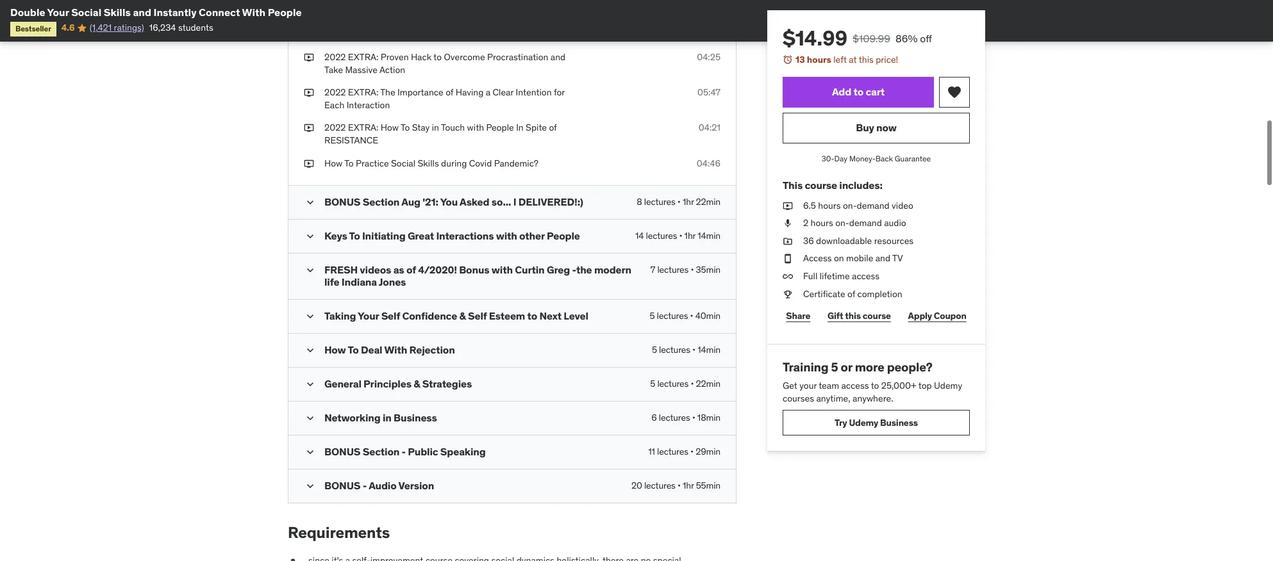 Task type: locate. For each thing, give the bounding box(es) containing it.
1 horizontal spatial and
[[551, 51, 566, 63]]

35min
[[696, 264, 721, 276]]

2022 up take
[[324, 51, 346, 63]]

1 small image from the top
[[304, 196, 317, 209]]

1 vertical spatial small image
[[304, 310, 317, 323]]

keys to initiating great interactions with other people
[[324, 230, 580, 242]]

includes:
[[839, 179, 883, 192]]

2 vertical spatial hours
[[811, 217, 833, 229]]

• left 40min
[[690, 310, 693, 322]]

1 vertical spatial 14min
[[698, 344, 721, 356]]

2 horizontal spatial and
[[876, 253, 891, 264]]

• left the 35min
[[691, 264, 694, 276]]

1 vertical spatial section
[[363, 445, 400, 458]]

your
[[800, 380, 817, 392]]

lectures right 20 on the bottom of the page
[[644, 480, 676, 492]]

small image for keys
[[304, 230, 317, 243]]

2 small image from the top
[[304, 264, 317, 277]]

and
[[133, 6, 151, 19], [551, 51, 566, 63], [876, 253, 891, 264]]

2 vertical spatial how
[[324, 343, 346, 356]]

2022
[[324, 51, 346, 63], [324, 87, 346, 98], [324, 122, 346, 134]]

0 vertical spatial social
[[71, 6, 101, 19]]

• left the 55min
[[678, 480, 681, 492]]

your right taking
[[358, 309, 379, 322]]

1 vertical spatial on-
[[836, 217, 849, 229]]

0 vertical spatial your
[[47, 6, 69, 19]]

1 bonus from the top
[[324, 196, 361, 209]]

1 2022 from the top
[[324, 51, 346, 63]]

on- for 6.5
[[843, 200, 857, 211]]

0 horizontal spatial &
[[414, 377, 420, 390]]

completion
[[858, 288, 903, 300]]

with right connect
[[242, 6, 266, 19]]

hours
[[807, 54, 831, 65], [818, 200, 841, 211], [811, 217, 833, 229]]

-
[[572, 264, 576, 276], [402, 445, 406, 458], [363, 479, 367, 492]]

2 vertical spatial and
[[876, 253, 891, 264]]

principles
[[364, 377, 412, 390]]

- left the audio at the bottom left of page
[[363, 479, 367, 492]]

day
[[835, 154, 848, 163]]

great
[[408, 230, 434, 242]]

video
[[892, 200, 914, 211]]

hours for 13
[[807, 54, 831, 65]]

22min down 04:46
[[696, 196, 721, 208]]

demand for audio
[[849, 217, 882, 229]]

extra: up resistance
[[348, 122, 379, 134]]

5 down 7
[[650, 310, 655, 322]]

2 vertical spatial people
[[547, 230, 580, 242]]

- right "greg"
[[572, 264, 576, 276]]

small image for bonus - audio version
[[304, 480, 317, 493]]

1 vertical spatial your
[[358, 309, 379, 322]]

4 small image from the top
[[304, 378, 317, 391]]

3 2022 from the top
[[324, 122, 346, 134]]

this course includes:
[[783, 179, 883, 192]]

tv
[[893, 253, 903, 264]]

1 vertical spatial skills
[[418, 157, 439, 169]]

this
[[859, 54, 874, 65], [845, 310, 861, 322]]

certificate of completion
[[803, 288, 903, 300]]

3 small image from the top
[[304, 344, 317, 357]]

1 horizontal spatial course
[[863, 310, 891, 322]]

1 extra: from the top
[[348, 51, 379, 63]]

1 vertical spatial people
[[486, 122, 514, 134]]

taking your self confidence & self esteem to next level
[[324, 309, 588, 322]]

initiating
[[362, 230, 406, 242]]

0 vertical spatial hours
[[807, 54, 831, 65]]

1 horizontal spatial business
[[880, 417, 918, 429]]

this right the gift
[[845, 310, 861, 322]]

business down anywhere.
[[880, 417, 918, 429]]

8
[[637, 196, 642, 208]]

extra: up interaction
[[348, 87, 379, 98]]

people
[[268, 6, 302, 19], [486, 122, 514, 134], [547, 230, 580, 242]]

small image for bonus
[[304, 446, 317, 459]]

1 horizontal spatial your
[[358, 309, 379, 322]]

bonus for bonus section - public speaking
[[324, 445, 361, 458]]

1 vertical spatial hours
[[818, 200, 841, 211]]

1 vertical spatial -
[[402, 445, 406, 458]]

• for 4/2020!
[[691, 264, 694, 276]]

udemy right try
[[849, 417, 878, 429]]

7
[[651, 264, 655, 276]]

overcome
[[444, 51, 485, 63]]

0 vertical spatial how
[[381, 122, 399, 134]]

0 vertical spatial -
[[572, 264, 576, 276]]

this right at
[[859, 54, 874, 65]]

apply coupon button
[[905, 303, 970, 329]]

small image for taking
[[304, 310, 317, 323]]

6.5 hours on-demand video
[[803, 200, 914, 211]]

with inside "fresh videos as of 4/2020! bonus with curtin greg -the modern life indiana jones"
[[492, 264, 513, 276]]

course down 'completion'
[[863, 310, 891, 322]]

0 vertical spatial people
[[268, 6, 302, 19]]

small image
[[304, 230, 317, 243], [304, 310, 317, 323], [304, 446, 317, 459]]

2 section from the top
[[363, 445, 400, 458]]

0 horizontal spatial course
[[805, 179, 837, 192]]

lectures right 7
[[657, 264, 689, 276]]

0 horizontal spatial udemy
[[849, 417, 878, 429]]

1 vertical spatial with
[[496, 230, 517, 242]]

course up 6.5
[[805, 179, 837, 192]]

hours right 13
[[807, 54, 831, 65]]

0 vertical spatial &
[[459, 309, 466, 322]]

2 bonus from the top
[[324, 445, 361, 458]]

demand
[[857, 200, 890, 211], [849, 217, 882, 229]]

• up 5 lectures • 22min
[[693, 344, 696, 356]]

2 vertical spatial with
[[492, 264, 513, 276]]

to up anywhere.
[[871, 380, 879, 392]]

extra: inside 2022 extra: proven hack to overcome procrastination and take massive action
[[348, 51, 379, 63]]

gift this course link
[[824, 303, 895, 329]]

udemy
[[934, 380, 962, 392], [849, 417, 878, 429]]

2 22min from the top
[[696, 378, 721, 390]]

0 horizontal spatial skills
[[104, 6, 131, 19]]

1 small image from the top
[[304, 230, 317, 243]]

0 vertical spatial 14min
[[698, 230, 721, 242]]

with left the curtin
[[492, 264, 513, 276]]

0 horizontal spatial your
[[47, 6, 69, 19]]

1 vertical spatial in
[[383, 411, 392, 424]]

1 section from the top
[[363, 196, 400, 209]]

bonus up keys
[[324, 196, 361, 209]]

1 horizontal spatial in
[[432, 122, 439, 134]]

business for networking in business
[[394, 411, 437, 424]]

fresh
[[324, 264, 358, 276]]

in down "principles"
[[383, 411, 392, 424]]

1 horizontal spatial people
[[486, 122, 514, 134]]

• for rejection
[[693, 344, 696, 356]]

stay
[[412, 122, 430, 134]]

this
[[783, 179, 803, 192]]

curtin
[[515, 264, 545, 276]]

• down the '8 lectures • 1hr 22min'
[[679, 230, 682, 242]]

1 vertical spatial 2022
[[324, 87, 346, 98]]

2 horizontal spatial -
[[572, 264, 576, 276]]

to down resistance
[[344, 157, 354, 169]]

0 vertical spatial bonus
[[324, 196, 361, 209]]

small image for fresh videos as of 4/2020! bonus with curtin greg -the modern life indiana jones
[[304, 264, 317, 277]]

6 lectures • 18min
[[652, 412, 721, 424]]

30-
[[822, 154, 835, 163]]

to inside 2022 extra: proven hack to overcome procrastination and take massive action
[[434, 51, 442, 63]]

with left other
[[496, 230, 517, 242]]

0 vertical spatial demand
[[857, 200, 890, 211]]

& right confidence
[[459, 309, 466, 322]]

share button
[[783, 303, 814, 329]]

mobile
[[846, 253, 874, 264]]

next
[[540, 309, 562, 322]]

2022 for 2022 extra: proven hack to overcome procrastination and take massive action
[[324, 51, 346, 63]]

1hr up 7 lectures • 35min
[[685, 230, 696, 242]]

14 lectures • 1hr 14min
[[635, 230, 721, 242]]

1 vertical spatial demand
[[849, 217, 882, 229]]

1 vertical spatial 1hr
[[685, 230, 696, 242]]

• up 14 lectures • 1hr 14min
[[678, 196, 681, 208]]

0 vertical spatial with
[[467, 122, 484, 134]]

buy now button
[[783, 113, 970, 143]]

with right touch
[[467, 122, 484, 134]]

and left tv
[[876, 253, 891, 264]]

1 horizontal spatial &
[[459, 309, 466, 322]]

2 hours on-demand audio
[[803, 217, 906, 229]]

lectures for 4/2020!
[[657, 264, 689, 276]]

small image for how to deal with rejection
[[304, 344, 317, 357]]

in inside 2022 extra: how to stay in touch with people in spite of resistance
[[432, 122, 439, 134]]

1 horizontal spatial skills
[[418, 157, 439, 169]]

get
[[783, 380, 798, 392]]

0 vertical spatial 2022
[[324, 51, 346, 63]]

to inside button
[[854, 85, 864, 98]]

0 vertical spatial 22min
[[696, 196, 721, 208]]

1 vertical spatial bonus
[[324, 445, 361, 458]]

• left 29min
[[691, 446, 694, 458]]

on- for 2
[[836, 217, 849, 229]]

1 horizontal spatial udemy
[[934, 380, 962, 392]]

5 left or
[[831, 360, 838, 375]]

your up 4.6
[[47, 6, 69, 19]]

2022 inside 2022 extra: proven hack to overcome procrastination and take massive action
[[324, 51, 346, 63]]

small image for networking in business
[[304, 412, 317, 425]]

taking
[[324, 309, 356, 322]]

1hr left the 55min
[[683, 480, 694, 492]]

business up public
[[394, 411, 437, 424]]

access down mobile
[[852, 271, 880, 282]]

add
[[832, 85, 852, 98]]

skills up (1,421 ratings) at the top of the page
[[104, 6, 131, 19]]

0 horizontal spatial people
[[268, 6, 302, 19]]

social up "(1,421" at the top of the page
[[71, 6, 101, 19]]

1 vertical spatial and
[[551, 51, 566, 63]]

2022 up each
[[324, 87, 346, 98]]

1 horizontal spatial with
[[384, 343, 407, 356]]

to right hack
[[434, 51, 442, 63]]

0 vertical spatial in
[[432, 122, 439, 134]]

and up ratings)
[[133, 6, 151, 19]]

2022 up resistance
[[324, 122, 346, 134]]

3 small image from the top
[[304, 446, 317, 459]]

0 horizontal spatial social
[[71, 6, 101, 19]]

1 vertical spatial 22min
[[696, 378, 721, 390]]

0 horizontal spatial and
[[133, 6, 151, 19]]

hours right 6.5
[[818, 200, 841, 211]]

extra: inside the 2022 extra: the importance of having a clear intention for each interaction
[[348, 87, 379, 98]]

0 vertical spatial extra:
[[348, 51, 379, 63]]

networking
[[324, 411, 381, 424]]

lectures right 14
[[646, 230, 677, 242]]

to left 'cart'
[[854, 85, 864, 98]]

0 vertical spatial access
[[852, 271, 880, 282]]

to right keys
[[349, 230, 360, 242]]

to for deal
[[348, 343, 359, 356]]

2 vertical spatial -
[[363, 479, 367, 492]]

1hr up 14 lectures • 1hr 14min
[[683, 196, 694, 208]]

interactions
[[436, 230, 494, 242]]

hours right 2
[[811, 217, 833, 229]]

xsmall image for 2 hours on-demand audio
[[783, 217, 793, 230]]

access down or
[[842, 380, 869, 392]]

money-
[[850, 154, 876, 163]]

add to cart
[[832, 85, 885, 98]]

0 vertical spatial skills
[[104, 6, 131, 19]]

1 vertical spatial access
[[842, 380, 869, 392]]

of down full lifetime access
[[848, 288, 855, 300]]

0 horizontal spatial in
[[383, 411, 392, 424]]

xsmall image up share
[[783, 288, 793, 301]]

5 small image from the top
[[304, 412, 317, 425]]

lifetime
[[820, 271, 850, 282]]

bonus down networking
[[324, 445, 361, 458]]

& right "principles"
[[414, 377, 420, 390]]

1 horizontal spatial -
[[402, 445, 406, 458]]

in right stay
[[432, 122, 439, 134]]

- left public
[[402, 445, 406, 458]]

to left deal
[[348, 343, 359, 356]]

how down resistance
[[324, 157, 343, 169]]

self
[[381, 309, 400, 322], [468, 309, 487, 322]]

0 vertical spatial and
[[133, 6, 151, 19]]

section down 'networking in business' on the bottom
[[363, 445, 400, 458]]

2 14min from the top
[[698, 344, 721, 356]]

1 horizontal spatial self
[[468, 309, 487, 322]]

0 vertical spatial udemy
[[934, 380, 962, 392]]

demand up 36 downloadable resources
[[849, 217, 882, 229]]

downloadable
[[816, 235, 872, 247]]

how left stay
[[381, 122, 399, 134]]

confidence
[[402, 309, 457, 322]]

5 down 5 lectures • 40min
[[652, 344, 657, 356]]

skills left during
[[418, 157, 439, 169]]

lectures up 6 lectures • 18min
[[657, 378, 689, 390]]

1hr for people
[[685, 230, 696, 242]]

full lifetime access
[[803, 271, 880, 282]]

with right deal
[[384, 343, 407, 356]]

demand down includes:
[[857, 200, 890, 211]]

2 small image from the top
[[304, 310, 317, 323]]

business
[[394, 411, 437, 424], [880, 417, 918, 429]]

2 vertical spatial bonus
[[324, 479, 361, 492]]

3 bonus from the top
[[324, 479, 361, 492]]

version
[[399, 479, 434, 492]]

of left the "having"
[[446, 87, 454, 98]]

lectures down 5 lectures • 40min
[[659, 344, 690, 356]]

section left the aug
[[363, 196, 400, 209]]

of right as
[[406, 264, 416, 276]]

alarm image
[[783, 54, 793, 65]]

• down 5 lectures • 14min
[[691, 378, 694, 390]]

massive
[[345, 64, 378, 75]]

14min up the 35min
[[698, 230, 721, 242]]

0 horizontal spatial self
[[381, 309, 400, 322]]

2 horizontal spatial people
[[547, 230, 580, 242]]

$14.99
[[783, 25, 848, 51]]

on- up downloadable
[[836, 217, 849, 229]]

6 small image from the top
[[304, 480, 317, 493]]

5 up 6
[[650, 378, 655, 390]]

at
[[849, 54, 857, 65]]

xsmall image
[[304, 51, 314, 64], [304, 157, 314, 170], [783, 200, 793, 212], [783, 217, 793, 230], [783, 235, 793, 248], [783, 288, 793, 301]]

1 vertical spatial extra:
[[348, 87, 379, 98]]

extra: inside 2022 extra: how to stay in touch with people in spite of resistance
[[348, 122, 379, 134]]

2 extra: from the top
[[348, 87, 379, 98]]

3 extra: from the top
[[348, 122, 379, 134]]

to left stay
[[401, 122, 410, 134]]

36 downloadable resources
[[803, 235, 914, 247]]

share
[[786, 310, 811, 322]]

keys
[[324, 230, 347, 242]]

0 horizontal spatial business
[[394, 411, 437, 424]]

4/2020!
[[418, 264, 457, 276]]

2 vertical spatial small image
[[304, 446, 317, 459]]

1 horizontal spatial social
[[391, 157, 415, 169]]

2022 inside 2022 extra: how to stay in touch with people in spite of resistance
[[324, 122, 346, 134]]

to inside training 5 or more people? get your team access to 25,000+ top udemy courses anytime, anywhere.
[[871, 380, 879, 392]]

2022 for 2022 extra: how to stay in touch with people in spite of resistance
[[324, 122, 346, 134]]

back
[[876, 154, 893, 163]]

training 5 or more people? get your team access to 25,000+ top udemy courses anytime, anywhere.
[[783, 360, 962, 404]]

1 vertical spatial &
[[414, 377, 420, 390]]

xsmall image
[[304, 16, 314, 28], [304, 87, 314, 99], [304, 122, 314, 135], [783, 253, 793, 265], [783, 271, 793, 283], [288, 555, 298, 562]]

20 lectures • 1hr 55min
[[632, 480, 721, 492]]

the
[[380, 87, 395, 98]]

5 for taking your self confidence & self esteem to next level
[[650, 310, 655, 322]]

social right practice on the left
[[391, 157, 415, 169]]

on- up 2 hours on-demand audio
[[843, 200, 857, 211]]

xsmall image left 2
[[783, 217, 793, 230]]

xsmall image down this
[[783, 200, 793, 212]]

0 vertical spatial 1hr
[[683, 196, 694, 208]]

gift this course
[[828, 310, 891, 322]]

how inside 2022 extra: how to stay in touch with people in spite of resistance
[[381, 122, 399, 134]]

2 vertical spatial 2022
[[324, 122, 346, 134]]

bonus for bonus - audio version
[[324, 479, 361, 492]]

14min down 40min
[[698, 344, 721, 356]]

how down taking
[[324, 343, 346, 356]]

2 2022 from the top
[[324, 87, 346, 98]]

0 vertical spatial on-
[[843, 200, 857, 211]]

and up for
[[551, 51, 566, 63]]

hours for 6.5
[[818, 200, 841, 211]]

lectures right 11
[[657, 446, 689, 458]]

self left esteem
[[468, 309, 487, 322]]

1 vertical spatial how
[[324, 157, 343, 169]]

2022 inside the 2022 extra: the importance of having a clear intention for each interaction
[[324, 87, 346, 98]]

to for initiating
[[349, 230, 360, 242]]

small image for bonus section aug '21: you asked so... i delivered!:)
[[304, 196, 317, 209]]

spite
[[526, 122, 547, 134]]

hack
[[411, 51, 432, 63]]

touch
[[441, 122, 465, 134]]

xsmall image left "36"
[[783, 235, 793, 248]]

with inside 2022 extra: how to stay in touch with people in spite of resistance
[[467, 122, 484, 134]]

during
[[441, 157, 467, 169]]

0 vertical spatial course
[[805, 179, 837, 192]]

of right spite
[[549, 122, 557, 134]]

0 horizontal spatial with
[[242, 6, 266, 19]]

in
[[516, 122, 524, 134]]

udemy right the top
[[934, 380, 962, 392]]

(1,421
[[90, 22, 112, 34]]

0 vertical spatial small image
[[304, 230, 317, 243]]

1hr for i
[[683, 196, 694, 208]]

22min up 18min
[[696, 378, 721, 390]]

1 vertical spatial course
[[863, 310, 891, 322]]

extra: up "massive" in the left top of the page
[[348, 51, 379, 63]]

bonus left the audio at the bottom left of page
[[324, 479, 361, 492]]

interaction
[[347, 99, 390, 111]]

people inside 2022 extra: how to stay in touch with people in spite of resistance
[[486, 122, 514, 134]]

• for interactions
[[679, 230, 682, 242]]

with
[[467, 122, 484, 134], [496, 230, 517, 242], [492, 264, 513, 276]]

•
[[678, 196, 681, 208], [679, 230, 682, 242], [691, 264, 694, 276], [690, 310, 693, 322], [693, 344, 696, 356], [691, 378, 694, 390], [692, 412, 695, 424], [691, 446, 694, 458], [678, 480, 681, 492]]

business inside try udemy business link
[[880, 417, 918, 429]]

self down jones
[[381, 309, 400, 322]]

lectures right 8
[[644, 196, 676, 208]]

2 vertical spatial extra:
[[348, 122, 379, 134]]

0 vertical spatial section
[[363, 196, 400, 209]]

small image
[[304, 196, 317, 209], [304, 264, 317, 277], [304, 344, 317, 357], [304, 378, 317, 391], [304, 412, 317, 425], [304, 480, 317, 493]]



Task type: vqa. For each thing, say whether or not it's contained in the screenshot.
the Investors
no



Task type: describe. For each thing, give the bounding box(es) containing it.
5 for how to deal with rejection
[[652, 344, 657, 356]]

clear
[[493, 87, 514, 98]]

action
[[380, 64, 405, 75]]

and inside 2022 extra: proven hack to overcome procrastination and take massive action
[[551, 51, 566, 63]]

delivered!:)
[[519, 196, 583, 209]]

to left next
[[527, 309, 537, 322]]

jones
[[379, 276, 406, 289]]

13
[[796, 54, 805, 65]]

section for aug
[[363, 196, 400, 209]]

training
[[783, 360, 829, 375]]

rejection
[[409, 343, 455, 356]]

1 vertical spatial with
[[384, 343, 407, 356]]

off
[[920, 32, 932, 45]]

greg
[[547, 264, 570, 276]]

1 vertical spatial this
[[845, 310, 861, 322]]

xsmall image left take
[[304, 51, 314, 64]]

people?
[[887, 360, 933, 375]]

audio
[[884, 217, 906, 229]]

2 vertical spatial 1hr
[[683, 480, 694, 492]]

people for with
[[486, 122, 514, 134]]

your for double
[[47, 6, 69, 19]]

8 lectures • 1hr 22min
[[637, 196, 721, 208]]

hours for 2
[[811, 217, 833, 229]]

extra: for proven
[[348, 51, 379, 63]]

how to practice social skills during covid pandemic?
[[324, 157, 538, 169]]

business for try udemy business
[[880, 417, 918, 429]]

lectures for rejection
[[659, 344, 690, 356]]

2022 extra: the importance of having a clear intention for each interaction
[[324, 87, 565, 111]]

lectures for you
[[644, 196, 676, 208]]

extra: for how
[[348, 122, 379, 134]]

aug
[[402, 196, 421, 209]]

how for practice
[[324, 157, 343, 169]]

practice
[[356, 157, 389, 169]]

6.5
[[803, 200, 816, 211]]

i
[[513, 196, 516, 209]]

videos
[[360, 264, 391, 276]]

2022 for 2022 extra: the importance of having a clear intention for each interaction
[[324, 87, 346, 98]]

double
[[10, 6, 45, 19]]

courses
[[783, 393, 814, 404]]

$109.99
[[853, 32, 891, 45]]

1 14min from the top
[[698, 230, 721, 242]]

to for practice
[[344, 157, 354, 169]]

04:25
[[697, 51, 721, 63]]

lectures for interactions
[[646, 230, 677, 242]]

2022 extra: proven hack to overcome procrastination and take massive action
[[324, 51, 566, 75]]

covid
[[469, 157, 492, 169]]

as
[[393, 264, 404, 276]]

6
[[652, 412, 657, 424]]

instantly
[[154, 6, 197, 19]]

04:46
[[697, 157, 721, 169]]

buy now
[[856, 121, 897, 134]]

1 self from the left
[[381, 309, 400, 322]]

fresh videos as of 4/2020! bonus with curtin greg -the modern life indiana jones
[[324, 264, 632, 289]]

udemy inside training 5 or more people? get your team access to 25,000+ top udemy courses anytime, anywhere.
[[934, 380, 962, 392]]

11
[[648, 446, 655, 458]]

1 vertical spatial social
[[391, 157, 415, 169]]

wishlist image
[[947, 84, 962, 100]]

• for speaking
[[691, 446, 694, 458]]

apply coupon
[[908, 310, 967, 322]]

5 lectures • 40min
[[650, 310, 721, 322]]

bonus - audio version
[[324, 479, 434, 492]]

bonus section aug '21: you asked so... i delivered!:)
[[324, 196, 583, 209]]

1 22min from the top
[[696, 196, 721, 208]]

life
[[324, 276, 339, 289]]

1 vertical spatial udemy
[[849, 417, 878, 429]]

try udemy business
[[835, 417, 918, 429]]

anytime,
[[817, 393, 851, 404]]

xsmall image for certificate of completion
[[783, 288, 793, 301]]

your for taking
[[358, 309, 379, 322]]

of inside "fresh videos as of 4/2020! bonus with curtin greg -the modern life indiana jones"
[[406, 264, 416, 276]]

resources
[[874, 235, 914, 247]]

indiana
[[342, 276, 377, 289]]

intention
[[516, 87, 552, 98]]

xsmall image for 6.5 hours on-demand video
[[783, 200, 793, 212]]

how for deal
[[324, 343, 346, 356]]

0 horizontal spatial -
[[363, 479, 367, 492]]

xsmall image left practice on the left
[[304, 157, 314, 170]]

section for -
[[363, 445, 400, 458]]

- inside "fresh videos as of 4/2020! bonus with curtin greg -the modern life indiana jones"
[[572, 264, 576, 276]]

importance
[[398, 87, 444, 98]]

apply
[[908, 310, 932, 322]]

certificate
[[803, 288, 845, 300]]

extra: for the
[[348, 87, 379, 98]]

• for you
[[678, 196, 681, 208]]

13 hours left at this price!
[[796, 54, 898, 65]]

more
[[855, 360, 885, 375]]

access on mobile and tv
[[803, 253, 903, 264]]

86%
[[896, 32, 918, 45]]

$14.99 $109.99 86% off
[[783, 25, 932, 51]]

or
[[841, 360, 853, 375]]

full
[[803, 271, 818, 282]]

people for with
[[268, 6, 302, 19]]

5 inside training 5 or more people? get your team access to 25,000+ top udemy courses anytime, anywhere.
[[831, 360, 838, 375]]

5 lectures • 22min
[[650, 378, 721, 390]]

cart
[[866, 85, 885, 98]]

on
[[834, 253, 844, 264]]

lectures right 6
[[659, 412, 690, 424]]

of inside the 2022 extra: the importance of having a clear intention for each interaction
[[446, 87, 454, 98]]

networking in business
[[324, 411, 437, 424]]

general principles & strategies
[[324, 377, 472, 390]]

you
[[440, 196, 458, 209]]

team
[[819, 380, 839, 392]]

public
[[408, 445, 438, 458]]

small image for general principles & strategies
[[304, 378, 317, 391]]

access inside training 5 or more people? get your team access to 25,000+ top udemy courses anytime, anywhere.
[[842, 380, 869, 392]]

04:21
[[699, 122, 721, 134]]

buy
[[856, 121, 874, 134]]

lectures for speaking
[[657, 446, 689, 458]]

30-day money-back guarantee
[[822, 154, 931, 163]]

7 lectures • 35min
[[651, 264, 721, 276]]

11 lectures • 29min
[[648, 446, 721, 458]]

2 self from the left
[[468, 309, 487, 322]]

access
[[803, 253, 832, 264]]

bonus for bonus section aug '21: you asked so... i delivered!:)
[[324, 196, 361, 209]]

demand for video
[[857, 200, 890, 211]]

of inside 2022 extra: how to stay in touch with people in spite of resistance
[[549, 122, 557, 134]]

• for &
[[690, 310, 693, 322]]

lectures for &
[[657, 310, 688, 322]]

so...
[[492, 196, 511, 209]]

5 for general principles & strategies
[[650, 378, 655, 390]]

to inside 2022 extra: how to stay in touch with people in spite of resistance
[[401, 122, 410, 134]]

general
[[324, 377, 361, 390]]

55min
[[696, 480, 721, 492]]

0 vertical spatial this
[[859, 54, 874, 65]]

speaking
[[440, 445, 486, 458]]

xsmall image for 36 downloadable resources
[[783, 235, 793, 248]]

• left 18min
[[692, 412, 695, 424]]

bestseller
[[15, 24, 51, 34]]

having
[[456, 87, 484, 98]]

double your social skills and instantly connect with people
[[10, 6, 302, 19]]

2022 extra: how to stay in touch with people in spite of resistance
[[324, 122, 557, 146]]

pandemic?
[[494, 157, 538, 169]]

0 vertical spatial with
[[242, 6, 266, 19]]



